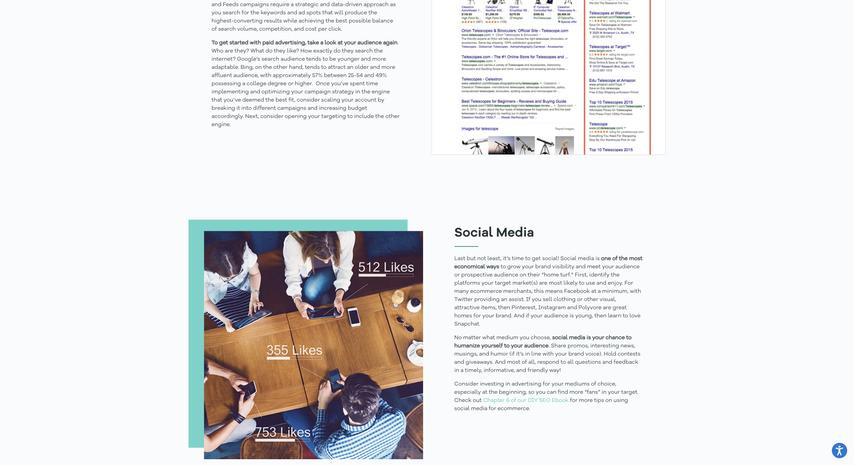 Task type: describe. For each thing, give the bounding box(es) containing it.
to
[[212, 40, 218, 46]]

adaptable.
[[212, 65, 239, 70]]

1 horizontal spatial then
[[595, 313, 607, 319]]

1 do from the left
[[266, 48, 273, 54]]

the up different
[[266, 97, 274, 103]]

if
[[526, 313, 530, 319]]

spent
[[350, 81, 365, 87]]

paid
[[263, 40, 274, 46]]

into
[[242, 106, 252, 111]]

merchants,
[[503, 289, 533, 294]]

your down items,
[[483, 313, 495, 319]]

started
[[230, 40, 249, 46]]

media
[[496, 227, 534, 240]]

older
[[355, 65, 369, 70]]

choice,
[[598, 382, 617, 387]]

to right ways
[[501, 264, 506, 270]]

take
[[308, 40, 319, 46]]

possessing
[[212, 81, 241, 87]]

your down 'one' at the bottom
[[602, 264, 614, 270]]

1 horizontal spatial search
[[355, 48, 373, 54]]

in up consider
[[454, 368, 459, 373]]

turf."
[[561, 272, 574, 278]]

it
[[237, 106, 240, 111]]

visual,
[[600, 297, 616, 302]]

if
[[526, 297, 531, 302]]

accordingly.
[[212, 114, 244, 119]]

giveaways.
[[466, 360, 494, 365]]

a inside to grow your brand visibility and meet your audience or prospective audience on their "home turf." first, identify the platforms your target market(s) are most likely to use and enjoy. for many ecommerce merchants, this means facebook at a minimum, with twitter providing an assist. if you sell clothing or other visual, attractive items, then pinterest, instagram and polyvore are great homes for your brand. and if your audience is young, then learn to love snapchat.
[[598, 289, 601, 294]]

1 vertical spatial you
[[520, 335, 530, 341]]

degree
[[268, 81, 287, 87]]

to up their
[[525, 256, 531, 262]]

1 vertical spatial other
[[386, 114, 400, 119]]

implementing
[[212, 89, 249, 95]]

campaigns
[[277, 106, 306, 111]]

fit,
[[289, 97, 296, 103]]

ways
[[487, 264, 499, 270]]

enjoy.
[[608, 281, 623, 286]]

opening
[[285, 114, 307, 119]]

at inside to grow your brand visibility and meet your audience or prospective audience on their "home turf." first, identify the platforms your target market(s) are most likely to use and enjoy. for many ecommerce merchants, this means facebook at a minimum, with twitter providing an assist. if you sell clothing or other visual, attractive items, then pinterest, instagram and polyvore are great homes for your brand. and if your audience is young, then learn to love snapchat.
[[592, 289, 597, 294]]

clothing
[[554, 297, 576, 302]]

your up fit,
[[291, 89, 303, 95]]

to left be
[[323, 57, 328, 62]]

2 horizontal spatial or
[[577, 297, 583, 302]]

look
[[325, 40, 336, 46]]

so
[[529, 390, 535, 395]]

feedback
[[614, 360, 639, 365]]

campaign
[[305, 89, 331, 95]]

audience down instagram
[[544, 313, 569, 319]]

and up the first,
[[576, 264, 586, 270]]

in up the beginning,
[[506, 382, 511, 387]]

your right if
[[531, 313, 543, 319]]

1 vertical spatial are
[[539, 281, 548, 286]]

the up '49%'
[[374, 48, 383, 54]]

0 vertical spatial then
[[498, 305, 510, 311]]

ebook
[[552, 398, 569, 403]]

your down last but not least, it's time to get social! social media is
[[522, 264, 534, 270]]

attract
[[328, 65, 346, 70]]

for inside to grow your brand visibility and meet your audience or prospective audience on their "home turf." first, identify the platforms your target market(s) are most likely to use and enjoy. for many ecommerce merchants, this means facebook at a minimum, with twitter providing an assist. if you sell clothing or other visual, attractive items, then pinterest, instagram and polyvore are great homes for your brand. and if your audience is young, then learn to love snapchat.
[[474, 313, 481, 319]]

1 horizontal spatial consider
[[297, 97, 320, 103]]

between
[[324, 73, 347, 78]]

audience up for
[[616, 264, 640, 270]]

snapchat.
[[454, 322, 481, 327]]

the up the account
[[362, 89, 370, 95]]

our
[[518, 398, 527, 403]]

and down identify
[[597, 281, 607, 286]]

your up (if
[[511, 343, 523, 349]]

seo
[[539, 398, 551, 403]]

0 horizontal spatial at
[[338, 40, 343, 46]]

medium
[[497, 335, 519, 341]]

1 horizontal spatial or
[[454, 272, 460, 278]]

and up the giveaways.
[[479, 352, 489, 357]]

higher.
[[295, 81, 313, 87]]

hand,
[[289, 65, 304, 70]]

you inside to grow your brand visibility and meet your audience or prospective audience on their "home turf." first, identify the platforms your target market(s) are most likely to use and enjoy. for many ecommerce merchants, this means facebook at a minimum, with twitter providing an assist. if you sell clothing or other visual, attractive items, then pinterest, instagram and polyvore are great homes for your brand. and if your audience is young, then learn to love snapchat.
[[532, 297, 542, 302]]

in left the line
[[525, 352, 530, 357]]

your inside . share promos, interesting news, musings, and humor (if it's in line with your brand voice). hold contests and giveaways. and most of all, respond to all questions and feedback in a timely, informative, and friendly way!
[[555, 352, 567, 357]]

1 horizontal spatial selling online image
[[431, 0, 666, 155]]

brand inside . share promos, interesting news, musings, and humor (if it's in line with your brand voice). hold contests and giveaways. and most of all, respond to all questions and feedback in a timely, informative, and friendly way!
[[569, 352, 584, 357]]

of right 6
[[511, 398, 516, 403]]

they?
[[235, 48, 249, 54]]

what
[[251, 48, 264, 54]]

younger
[[338, 57, 360, 62]]

and down 'clothing'
[[567, 305, 577, 311]]

humanize
[[454, 343, 480, 349]]

interesting
[[591, 343, 619, 349]]

informative,
[[484, 368, 515, 373]]

media inside for more tips on using social media for ecommerce.
[[471, 406, 488, 412]]

the right 'include'
[[375, 114, 384, 119]]

to up news,
[[627, 335, 632, 341]]

your up ecommerce
[[482, 281, 494, 286]]

media inside social media is your chance to humanize yourself to your audience
[[569, 335, 586, 341]]

attractive
[[454, 305, 480, 311]]

and inside to grow your brand visibility and meet your audience or prospective audience on their "home turf." first, identify the platforms your target market(s) are most likely to use and enjoy. for many ecommerce merchants, this means facebook at a minimum, with twitter providing an assist. if you sell clothing or other visual, attractive items, then pinterest, instagram and polyvore are great homes for your brand. and if your audience is young, then learn to love snapchat.
[[514, 313, 525, 319]]

in down choice,
[[602, 390, 607, 395]]

visibility
[[552, 264, 575, 270]]

1 vertical spatial get
[[532, 256, 541, 262]]

minimum,
[[602, 289, 629, 294]]

0 vertical spatial get
[[219, 40, 228, 46]]

6
[[506, 398, 510, 403]]

consider investing in advertising for your mediums of choice, especially at the beginning, so you can find more "fans" in your target. check out
[[454, 382, 639, 403]]

different
[[253, 106, 276, 111]]

homes
[[454, 313, 472, 319]]

that
[[212, 97, 222, 103]]

your down choice,
[[608, 390, 620, 395]]

questions
[[575, 360, 601, 365]]

learn
[[608, 313, 622, 319]]

engine.
[[212, 122, 231, 128]]

your right "opening"
[[308, 114, 320, 119]]

hold
[[604, 352, 617, 357]]

social inside for more tips on using social media for ecommerce.
[[454, 406, 470, 412]]

. who are they? what do they like? how exactly do they search the internet? google's search audience tends to be younger and more adaptable. bing, on the other hand, tends to attract an older and more affluent audience, with approximately 57% between 25-54 and 49% possessing a college degree or higher.  once you've spent time implementing and optimizing your campaign strategy in the engine that you've deemed the best fit, consider scaling your account by breaking it into different campaigns and increasing budget accordingly. next, consider opening your targeting to include the other engine.
[[212, 40, 400, 128]]

use
[[586, 281, 595, 286]]

and inside . share promos, interesting news, musings, and humor (if it's in line with your brand voice). hold contests and giveaways. and most of all, respond to all questions and feedback in a timely, informative, and friendly way!
[[495, 360, 506, 365]]

voice).
[[586, 352, 603, 357]]

a up exactly
[[321, 40, 324, 46]]

approximately
[[273, 73, 311, 78]]

2 they from the left
[[342, 48, 354, 54]]

social inside social media is your chance to humanize yourself to your audience
[[552, 335, 568, 341]]

assist.
[[509, 297, 525, 302]]

target.
[[621, 390, 639, 395]]

. for the
[[398, 40, 399, 46]]

and up older
[[361, 57, 371, 62]]

2 do from the left
[[334, 48, 341, 54]]

find
[[558, 390, 568, 395]]

0 vertical spatial media
[[578, 256, 594, 262]]

to grow your brand visibility and meet your audience or prospective audience on their "home turf." first, identify the platforms your target market(s) are most likely to use and enjoy. for many ecommerce merchants, this means facebook at a minimum, with twitter providing an assist. if you sell clothing or other visual, attractive items, then pinterest, instagram and polyvore are great homes for your brand. and if your audience is young, then learn to love snapchat.
[[454, 264, 641, 327]]

optimizing
[[262, 89, 290, 95]]

2 vertical spatial are
[[603, 305, 612, 311]]

a inside . who are they? what do they like? how exactly do they search the internet? google's search audience tends to be younger and more adaptable. bing, on the other hand, tends to attract an older and more affluent audience, with approximately 57% between 25-54 and 49% possessing a college degree or higher.  once you've spent time implementing and optimizing your campaign strategy in the engine that you've deemed the best fit, consider scaling your account by breaking it into different campaigns and increasing budget accordingly. next, consider opening your targeting to include the other engine.
[[242, 81, 245, 87]]

open accessibe: accessibility options, statement and help image
[[836, 446, 844, 456]]

target
[[495, 281, 511, 286]]

1 vertical spatial consider
[[260, 114, 284, 119]]

humor
[[491, 352, 508, 357]]

your up find
[[552, 382, 564, 387]]

and up '49%'
[[370, 65, 380, 70]]

sell
[[543, 297, 552, 302]]

1 vertical spatial social
[[561, 256, 577, 262]]

to up the 57%
[[321, 65, 327, 70]]

0 vertical spatial tends
[[306, 57, 321, 62]]

most inside . share promos, interesting news, musings, and humor (if it's in line with your brand voice). hold contests and giveaways. and most of all, respond to all questions and feedback in a timely, informative, and friendly way!
[[507, 360, 521, 365]]

your up interesting
[[593, 335, 605, 341]]

25-
[[348, 73, 357, 78]]

audience left again
[[358, 40, 382, 46]]

0 vertical spatial social
[[454, 227, 493, 240]]

likely
[[564, 281, 578, 286]]

of inside consider investing in advertising for your mediums of choice, especially at the beginning, so you can find more "fans" in your target. check out
[[591, 382, 596, 387]]

and down hold
[[603, 360, 613, 365]]

for right ebook
[[570, 398, 578, 403]]

internet?
[[212, 57, 236, 62]]

chapter
[[483, 398, 505, 403]]

1 vertical spatial search
[[262, 57, 279, 62]]

what
[[482, 335, 495, 341]]

instagram
[[538, 305, 566, 311]]

timely,
[[465, 368, 483, 373]]



Task type: vqa. For each thing, say whether or not it's contained in the screenshot.
latest
no



Task type: locate. For each thing, give the bounding box(es) containing it.
you left choose,
[[520, 335, 530, 341]]

yourself
[[482, 343, 503, 349]]

a
[[321, 40, 324, 46], [242, 81, 245, 87], [598, 289, 601, 294], [461, 368, 464, 373]]

0 horizontal spatial they
[[274, 48, 286, 54]]

social media is your chance to humanize yourself to your audience
[[454, 335, 632, 349]]

and left if
[[514, 313, 525, 319]]

your down strategy
[[342, 97, 354, 103]]

to down the first,
[[579, 281, 585, 286]]

strategy
[[332, 89, 354, 95]]

with inside . share promos, interesting news, musings, and humor (if it's in line with your brand voice). hold contests and giveaways. and most of all, respond to all questions and feedback in a timely, informative, and friendly way!
[[543, 352, 554, 357]]

the inside consider investing in advertising for your mediums of choice, especially at the beginning, so you can find more "fans" in your target. check out
[[489, 390, 498, 395]]

with up what
[[250, 40, 261, 46]]

2 horizontal spatial at
[[592, 289, 597, 294]]

or down approximately
[[288, 81, 294, 87]]

on inside . who are they? what do they like? how exactly do they search the internet? google's search audience tends to be younger and more adaptable. bing, on the other hand, tends to attract an older and more affluent audience, with approximately 57% between 25-54 and 49% possessing a college degree or higher.  once you've spent time implementing and optimizing your campaign strategy in the engine that you've deemed the best fit, consider scaling your account by breaking it into different campaigns and increasing budget accordingly. next, consider opening your targeting to include the other engine.
[[255, 65, 262, 70]]

0 horizontal spatial search
[[262, 57, 279, 62]]

1 horizontal spatial it's
[[516, 352, 524, 357]]

0 horizontal spatial time
[[366, 81, 378, 87]]

0 horizontal spatial then
[[498, 305, 510, 311]]

other
[[273, 65, 288, 70], [386, 114, 400, 119], [584, 297, 599, 302]]

it's up the "grow"
[[503, 256, 511, 262]]

tends
[[306, 57, 321, 62], [305, 65, 320, 70]]

0 vertical spatial are
[[225, 48, 233, 54]]

on right tips
[[606, 398, 612, 403]]

then down polyvore
[[595, 313, 607, 319]]

and up advertising
[[516, 368, 526, 373]]

consider down campaign
[[297, 97, 320, 103]]

the up chapter
[[489, 390, 498, 395]]

with inside to grow your brand visibility and meet your audience or prospective audience on their "home turf." first, identify the platforms your target market(s) are most likely to use and enjoy. for many ecommerce merchants, this means facebook at a minimum, with twitter providing an assist. if you sell clothing or other visual, attractive items, then pinterest, instagram and polyvore are great homes for your brand. and if your audience is young, then learn to love snapchat.
[[630, 289, 641, 294]]

search up older
[[355, 48, 373, 54]]

1 horizontal spatial they
[[342, 48, 354, 54]]

to inside . share promos, interesting news, musings, and humor (if it's in line with your brand voice). hold contests and giveaways. and most of all, respond to all questions and feedback in a timely, informative, and friendly way!
[[561, 360, 566, 365]]

pinterest,
[[512, 305, 537, 311]]

to get started with paid advertising, take a look at your audience again
[[212, 40, 398, 46]]

0 horizontal spatial and
[[495, 360, 506, 365]]

other inside to grow your brand visibility and meet your audience or prospective audience on their "home turf." first, identify the platforms your target market(s) are most likely to use and enjoy. for many ecommerce merchants, this means facebook at a minimum, with twitter providing an assist. if you sell clothing or other visual, attractive items, then pinterest, instagram and polyvore are great homes for your brand. and if your audience is young, then learn to love snapchat.
[[584, 297, 599, 302]]

. inside . who are they? what do they like? how exactly do they search the internet? google's search audience tends to be younger and more adaptable. bing, on the other hand, tends to attract an older and more affluent audience, with approximately 57% between 25-54 and 49% possessing a college degree or higher.  once you've spent time implementing and optimizing your campaign strategy in the engine that you've deemed the best fit, consider scaling your account by breaking it into different campaigns and increasing budget accordingly. next, consider opening your targeting to include the other engine.
[[398, 40, 399, 46]]

57%
[[312, 73, 323, 78]]

1 horizontal spatial an
[[501, 297, 508, 302]]

an inside to grow your brand visibility and meet your audience or prospective audience on their "home turf." first, identify the platforms your target market(s) are most likely to use and enjoy. for many ecommerce merchants, this means facebook at a minimum, with twitter providing an assist. if you sell clothing or other visual, attractive items, then pinterest, instagram and polyvore are great homes for your brand. and if your audience is young, then learn to love snapchat.
[[501, 297, 508, 302]]

2 horizontal spatial on
[[606, 398, 612, 403]]

you've up strategy
[[331, 81, 349, 87]]

1 horizontal spatial is
[[587, 335, 591, 341]]

out
[[473, 398, 482, 403]]

you
[[532, 297, 542, 302], [520, 335, 530, 341], [536, 390, 546, 395]]

in inside . who are they? what do they like? how exactly do they search the internet? google's search audience tends to be younger and more adaptable. bing, on the other hand, tends to attract an older and more affluent audience, with approximately 57% between 25-54 and 49% possessing a college degree or higher.  once you've spent time implementing and optimizing your campaign strategy in the engine that you've deemed the best fit, consider scaling your account by breaking it into different campaigns and increasing budget accordingly. next, consider opening your targeting to include the other engine.
[[356, 89, 360, 95]]

means
[[545, 289, 563, 294]]

social down check
[[454, 406, 470, 412]]

2 vertical spatial or
[[577, 297, 583, 302]]

with inside . who are they? what do they like? how exactly do they search the internet? google's search audience tends to be younger and more adaptable. bing, on the other hand, tends to attract an older and more affluent audience, with approximately 57% between 25-54 and 49% possessing a college degree or higher.  once you've spent time implementing and optimizing your campaign strategy in the engine that you've deemed the best fit, consider scaling your account by breaking it into different campaigns and increasing budget accordingly. next, consider opening your targeting to include the other engine.
[[260, 73, 271, 78]]

beginning,
[[499, 390, 527, 395]]

can
[[547, 390, 557, 395]]

of inside . share promos, interesting news, musings, and humor (if it's in line with your brand voice). hold contests and giveaways. and most of all, respond to all questions and feedback in a timely, informative, and friendly way!
[[522, 360, 527, 365]]

2 vertical spatial you
[[536, 390, 546, 395]]

1 vertical spatial and
[[495, 360, 506, 365]]

audience up target
[[494, 272, 519, 278]]

for down chapter
[[489, 406, 496, 412]]

on right bing, on the left of page
[[255, 65, 262, 70]]

2 horizontal spatial is
[[596, 256, 600, 262]]

do
[[266, 48, 273, 54], [334, 48, 341, 54]]

0 vertical spatial consider
[[297, 97, 320, 103]]

again
[[383, 40, 398, 46]]

the right 'one' at the bottom
[[619, 256, 628, 262]]

the inside to grow your brand visibility and meet your audience or prospective audience on their "home turf." first, identify the platforms your target market(s) are most likely to use and enjoy. for many ecommerce merchants, this means facebook at a minimum, with twitter providing an assist. if you sell clothing or other visual, attractive items, then pinterest, instagram and polyvore are great homes for your brand. and if your audience is young, then learn to love snapchat.
[[611, 272, 620, 278]]

contests
[[618, 352, 641, 357]]

0 vertical spatial other
[[273, 65, 288, 70]]

prospective
[[461, 272, 493, 278]]

meet
[[587, 264, 601, 270]]

2 horizontal spatial most
[[629, 256, 643, 262]]

their
[[528, 272, 540, 278]]

you've
[[331, 81, 349, 87], [224, 97, 241, 103]]

it's inside . share promos, interesting news, musings, and humor (if it's in line with your brand voice). hold contests and giveaways. and most of all, respond to all questions and feedback in a timely, informative, and friendly way!
[[516, 352, 524, 357]]

affluent
[[212, 73, 232, 78]]

is up the promos,
[[587, 335, 591, 341]]

you've down implementing in the top of the page
[[224, 97, 241, 103]]

budget
[[348, 106, 367, 111]]

it's right (if
[[516, 352, 524, 357]]

they up younger
[[342, 48, 354, 54]]

1 horizontal spatial most
[[549, 281, 562, 286]]

all,
[[529, 360, 536, 365]]

like?
[[287, 48, 299, 54]]

you inside consider investing in advertising for your mediums of choice, especially at the beginning, so you can find more "fans" in your target. check out
[[536, 390, 546, 395]]

are inside . who are they? what do they like? how exactly do they search the internet? google's search audience tends to be younger and more adaptable. bing, on the other hand, tends to attract an older and more affluent audience, with approximately 57% between 25-54 and 49% possessing a college degree or higher.  once you've spent time implementing and optimizing your campaign strategy in the engine that you've deemed the best fit, consider scaling your account by breaking it into different campaigns and increasing budget accordingly. next, consider opening your targeting to include the other engine.
[[225, 48, 233, 54]]

more inside consider investing in advertising for your mediums of choice, especially at the beginning, so you can find more "fans" in your target. check out
[[570, 390, 584, 395]]

identify
[[590, 272, 610, 278]]

news,
[[621, 343, 635, 349]]

0 horizontal spatial do
[[266, 48, 273, 54]]

1 vertical spatial then
[[595, 313, 607, 319]]

time inside . who are they? what do they like? how exactly do they search the internet? google's search audience tends to be younger and more adaptable. bing, on the other hand, tends to attract an older and more affluent audience, with approximately 57% between 25-54 and 49% possessing a college degree or higher.  once you've spent time implementing and optimizing your campaign strategy in the engine that you've deemed the best fit, consider scaling your account by breaking it into different campaigns and increasing budget accordingly. next, consider opening your targeting to include the other engine.
[[366, 81, 378, 87]]

"home
[[542, 272, 559, 278]]

0 horizontal spatial are
[[225, 48, 233, 54]]

on inside to grow your brand visibility and meet your audience or prospective audience on their "home turf." first, identify the platforms your target market(s) are most likely to use and enjoy. for many ecommerce merchants, this means facebook at a minimum, with twitter providing an assist. if you sell clothing or other visual, attractive items, then pinterest, instagram and polyvore are great homes for your brand. and if your audience is young, then learn to love snapchat.
[[520, 272, 527, 278]]

mediums
[[565, 382, 590, 387]]

an inside . who are they? what do they like? how exactly do they search the internet? google's search audience tends to be younger and more adaptable. bing, on the other hand, tends to attract an older and more affluent audience, with approximately 57% between 25-54 and 49% possessing a college degree or higher.  once you've spent time implementing and optimizing your campaign strategy in the engine that you've deemed the best fit, consider scaling your account by breaking it into different campaigns and increasing budget accordingly. next, consider opening your targeting to include the other engine.
[[347, 65, 354, 70]]

0 vertical spatial search
[[355, 48, 373, 54]]

0 horizontal spatial selling online image
[[188, 219, 423, 460]]

to down medium
[[504, 343, 510, 349]]

at down use on the bottom right
[[592, 289, 597, 294]]

a down audience,
[[242, 81, 245, 87]]

at inside consider investing in advertising for your mediums of choice, especially at the beginning, so you can find more "fans" in your target. check out
[[482, 390, 488, 395]]

1 vertical spatial most
[[549, 281, 562, 286]]

on inside for more tips on using social media for ecommerce.
[[606, 398, 612, 403]]

or up platforms
[[454, 272, 460, 278]]

audience inside . who are they? what do they like? how exactly do they search the internet? google's search audience tends to be younger and more adaptable. bing, on the other hand, tends to attract an older and more affluent audience, with approximately 57% between 25-54 and 49% possessing a college degree or higher.  once you've spent time implementing and optimizing your campaign strategy in the engine that you've deemed the best fit, consider scaling your account by breaking it into different campaigns and increasing budget accordingly. next, consider opening your targeting to include the other engine.
[[281, 57, 305, 62]]

least,
[[488, 256, 502, 262]]

a up visual,
[[598, 289, 601, 294]]

media up the promos,
[[569, 335, 586, 341]]

2 vertical spatial media
[[471, 406, 488, 412]]

engine
[[372, 89, 390, 95]]

with up college
[[260, 73, 271, 78]]

a left timely, on the bottom of page
[[461, 368, 464, 373]]

1 horizontal spatial do
[[334, 48, 341, 54]]

and down college
[[250, 89, 260, 95]]

other up polyvore
[[584, 297, 599, 302]]

with up respond
[[543, 352, 554, 357]]

chapter 6 of our diy seo ebook
[[483, 398, 569, 403]]

time up the "grow"
[[512, 256, 524, 262]]

or inside . who are they? what do they like? how exactly do they search the internet? google's search audience tends to be younger and more adaptable. bing, on the other hand, tends to attract an older and more affluent audience, with approximately 57% between 25-54 and 49% possessing a college degree or higher.  once you've spent time implementing and optimizing your campaign strategy in the engine that you've deemed the best fit, consider scaling your account by breaking it into different campaigns and increasing budget accordingly. next, consider opening your targeting to include the other engine.
[[288, 81, 294, 87]]

0 vertical spatial .
[[398, 40, 399, 46]]

1 vertical spatial .
[[549, 343, 550, 349]]

especially
[[454, 390, 481, 395]]

advertising
[[512, 382, 542, 387]]

1 vertical spatial on
[[520, 272, 527, 278]]

1 horizontal spatial you've
[[331, 81, 349, 87]]

0 horizontal spatial on
[[255, 65, 262, 70]]

audience inside social media is your chance to humanize yourself to your audience
[[524, 343, 549, 349]]

items,
[[481, 305, 497, 311]]

an down younger
[[347, 65, 354, 70]]

other up approximately
[[273, 65, 288, 70]]

bing,
[[241, 65, 254, 70]]

do up be
[[334, 48, 341, 54]]

1 vertical spatial at
[[592, 289, 597, 294]]

to left the all at right
[[561, 360, 566, 365]]

for inside consider investing in advertising for your mediums of choice, especially at the beginning, so you can find more "fans" in your target. check out
[[543, 382, 550, 387]]

of left all,
[[522, 360, 527, 365]]

of right 'one' at the bottom
[[613, 256, 618, 262]]

brand inside to grow your brand visibility and meet your audience or prospective audience on their "home turf." first, identify the platforms your target market(s) are most likely to use and enjoy. for many ecommerce merchants, this means facebook at a minimum, with twitter providing an assist. if you sell clothing or other visual, attractive items, then pinterest, instagram and polyvore are great homes for your brand. and if your audience is young, then learn to love snapchat.
[[535, 264, 551, 270]]

1 horizontal spatial on
[[520, 272, 527, 278]]

1 horizontal spatial and
[[514, 313, 525, 319]]

love
[[630, 313, 641, 319]]

2 vertical spatial at
[[482, 390, 488, 395]]

the up 'degree'
[[263, 65, 272, 70]]

platforms
[[454, 281, 480, 286]]

social up share
[[552, 335, 568, 341]]

be
[[329, 57, 336, 62]]

0 horizontal spatial or
[[288, 81, 294, 87]]

audience down 'like?'
[[281, 57, 305, 62]]

tends up the 57%
[[305, 65, 320, 70]]

2 vertical spatial on
[[606, 398, 612, 403]]

0 vertical spatial on
[[255, 65, 262, 70]]

last but not least, it's time to get social! social media is
[[454, 256, 601, 262]]

0 horizontal spatial you've
[[224, 97, 241, 103]]

1 horizontal spatial brand
[[569, 352, 584, 357]]

an left assist.
[[501, 297, 508, 302]]

the up enjoy.
[[611, 272, 620, 278]]

and right 54
[[364, 73, 374, 78]]

tends down how
[[306, 57, 321, 62]]

the inside one of the most economical ways
[[619, 256, 628, 262]]

who
[[212, 48, 224, 54]]

of inside one of the most economical ways
[[613, 256, 618, 262]]

they
[[274, 48, 286, 54], [342, 48, 354, 54]]

0 horizontal spatial get
[[219, 40, 228, 46]]

1 vertical spatial brand
[[569, 352, 584, 357]]

time up engine
[[366, 81, 378, 87]]

are up internet?
[[225, 48, 233, 54]]

most up means
[[549, 281, 562, 286]]

1 horizontal spatial social
[[561, 256, 577, 262]]

0 horizontal spatial other
[[273, 65, 288, 70]]

most up for
[[629, 256, 643, 262]]

1 vertical spatial time
[[512, 256, 524, 262]]

using
[[614, 398, 628, 403]]

but
[[467, 256, 476, 262]]

0 horizontal spatial an
[[347, 65, 354, 70]]

with
[[250, 40, 261, 46], [260, 73, 271, 78], [630, 289, 641, 294], [543, 352, 554, 357]]

for up can
[[543, 382, 550, 387]]

. inside . share promos, interesting news, musings, and humor (if it's in line with your brand voice). hold contests and giveaways. and most of all, respond to all questions and feedback in a timely, informative, and friendly way!
[[549, 343, 550, 349]]

2 horizontal spatial other
[[584, 297, 599, 302]]

selling online image
[[431, 0, 666, 155], [188, 219, 423, 460]]

an
[[347, 65, 354, 70], [501, 297, 508, 302]]

and down 'musings,'
[[454, 360, 464, 365]]

to left love
[[623, 313, 628, 319]]

1 vertical spatial an
[[501, 297, 508, 302]]

1 vertical spatial or
[[454, 272, 460, 278]]

how
[[301, 48, 312, 54]]

for up "snapchat."
[[474, 313, 481, 319]]

1 horizontal spatial are
[[539, 281, 548, 286]]

0 vertical spatial you've
[[331, 81, 349, 87]]

and
[[514, 313, 525, 319], [495, 360, 506, 365]]

. share promos, interesting news, musings, and humor (if it's in line with your brand voice). hold contests and giveaways. and most of all, respond to all questions and feedback in a timely, informative, and friendly way!
[[454, 343, 641, 373]]

most inside to grow your brand visibility and meet your audience or prospective audience on their "home turf." first, identify the platforms your target market(s) are most likely to use and enjoy. for many ecommerce merchants, this means facebook at a minimum, with twitter providing an assist. if you sell clothing or other visual, attractive items, then pinterest, instagram and polyvore are great homes for your brand. and if your audience is young, then learn to love snapchat.
[[549, 281, 562, 286]]

audience
[[358, 40, 382, 46], [281, 57, 305, 62], [616, 264, 640, 270], [494, 272, 519, 278], [544, 313, 569, 319], [524, 343, 549, 349]]

your up younger
[[344, 40, 356, 46]]

for
[[625, 281, 633, 286]]

0 vertical spatial time
[[366, 81, 378, 87]]

one
[[601, 256, 611, 262]]

a inside . share promos, interesting news, musings, and humor (if it's in line with your brand voice). hold contests and giveaways. and most of all, respond to all questions and feedback in a timely, informative, and friendly way!
[[461, 368, 464, 373]]

diy
[[528, 398, 538, 403]]

0 vertical spatial it's
[[503, 256, 511, 262]]

1 vertical spatial media
[[569, 335, 586, 341]]

2 vertical spatial is
[[587, 335, 591, 341]]

0 vertical spatial or
[[288, 81, 294, 87]]

grow
[[508, 264, 521, 270]]

most inside one of the most economical ways
[[629, 256, 643, 262]]

exactly
[[313, 48, 332, 54]]

in down spent
[[356, 89, 360, 95]]

2 vertical spatial other
[[584, 297, 599, 302]]

1 vertical spatial it's
[[516, 352, 524, 357]]

most
[[629, 256, 643, 262], [549, 281, 562, 286], [507, 360, 521, 365]]

increasing
[[319, 106, 347, 111]]

1 vertical spatial is
[[570, 313, 574, 319]]

social up "visibility"
[[561, 256, 577, 262]]

other down engine
[[386, 114, 400, 119]]

targeting
[[321, 114, 346, 119]]

1 horizontal spatial time
[[512, 256, 524, 262]]

deemed
[[242, 97, 264, 103]]

your down share
[[555, 352, 567, 357]]

to down budget
[[347, 114, 353, 119]]

breaking
[[212, 106, 235, 111]]

49%
[[376, 73, 387, 78]]

and down campaign
[[308, 106, 318, 111]]

0 horizontal spatial .
[[398, 40, 399, 46]]

more inside for more tips on using social media for ecommerce.
[[579, 398, 593, 403]]

is inside to grow your brand visibility and meet your audience or prospective audience on their "home turf." first, identify the platforms your target market(s) are most likely to use and enjoy. for many ecommerce merchants, this means facebook at a minimum, with twitter providing an assist. if you sell clothing or other visual, attractive items, then pinterest, instagram and polyvore are great homes for your brand. and if your audience is young, then learn to love snapchat.
[[570, 313, 574, 319]]

in
[[356, 89, 360, 95], [525, 352, 530, 357], [454, 368, 459, 373], [506, 382, 511, 387], [602, 390, 607, 395]]

most down (if
[[507, 360, 521, 365]]

0 vertical spatial and
[[514, 313, 525, 319]]

0 vertical spatial is
[[596, 256, 600, 262]]

matter
[[463, 335, 481, 341]]

first,
[[575, 272, 588, 278]]

media down 'out'
[[471, 406, 488, 412]]

great
[[613, 305, 627, 311]]

0 horizontal spatial social
[[454, 406, 470, 412]]

0 vertical spatial most
[[629, 256, 643, 262]]

market(s)
[[513, 281, 538, 286]]

get
[[219, 40, 228, 46], [532, 256, 541, 262]]

0 vertical spatial an
[[347, 65, 354, 70]]

social!
[[542, 256, 559, 262]]

0 horizontal spatial is
[[570, 313, 574, 319]]

is inside social media is your chance to humanize yourself to your audience
[[587, 335, 591, 341]]

1 vertical spatial social
[[454, 406, 470, 412]]

0 horizontal spatial most
[[507, 360, 521, 365]]

twitter
[[454, 297, 473, 302]]

social up but
[[454, 227, 493, 240]]

on up market(s)
[[520, 272, 527, 278]]

consider down different
[[260, 114, 284, 119]]

of
[[613, 256, 618, 262], [522, 360, 527, 365], [591, 382, 596, 387], [511, 398, 516, 403]]

young,
[[576, 313, 593, 319]]

time
[[366, 81, 378, 87], [512, 256, 524, 262]]

tips
[[594, 398, 604, 403]]

0 vertical spatial social
[[552, 335, 568, 341]]

0 vertical spatial at
[[338, 40, 343, 46]]

2 horizontal spatial are
[[603, 305, 612, 311]]

0 vertical spatial selling online image
[[431, 0, 666, 155]]

1 horizontal spatial at
[[482, 390, 488, 395]]

is left young,
[[570, 313, 574, 319]]

0 vertical spatial brand
[[535, 264, 551, 270]]

. for your
[[549, 343, 550, 349]]

1 they from the left
[[274, 48, 286, 54]]

at down investing
[[482, 390, 488, 395]]

way!
[[550, 368, 561, 373]]

one of the most economical ways
[[454, 256, 643, 270]]

chance
[[606, 335, 625, 341]]

2 vertical spatial most
[[507, 360, 521, 365]]

all
[[568, 360, 574, 365]]

search down what
[[262, 57, 279, 62]]

many
[[454, 289, 469, 294]]

0 horizontal spatial brand
[[535, 264, 551, 270]]

at right 'look'
[[338, 40, 343, 46]]

you right if
[[532, 297, 542, 302]]

1 vertical spatial tends
[[305, 65, 320, 70]]

get right to
[[219, 40, 228, 46]]

college
[[247, 81, 266, 87]]

do down 'paid'
[[266, 48, 273, 54]]

1 horizontal spatial other
[[386, 114, 400, 119]]

brand up "home
[[535, 264, 551, 270]]

0 horizontal spatial social
[[454, 227, 493, 240]]

facebook
[[564, 289, 590, 294]]

1 vertical spatial selling online image
[[188, 219, 423, 460]]

media up meet
[[578, 256, 594, 262]]



